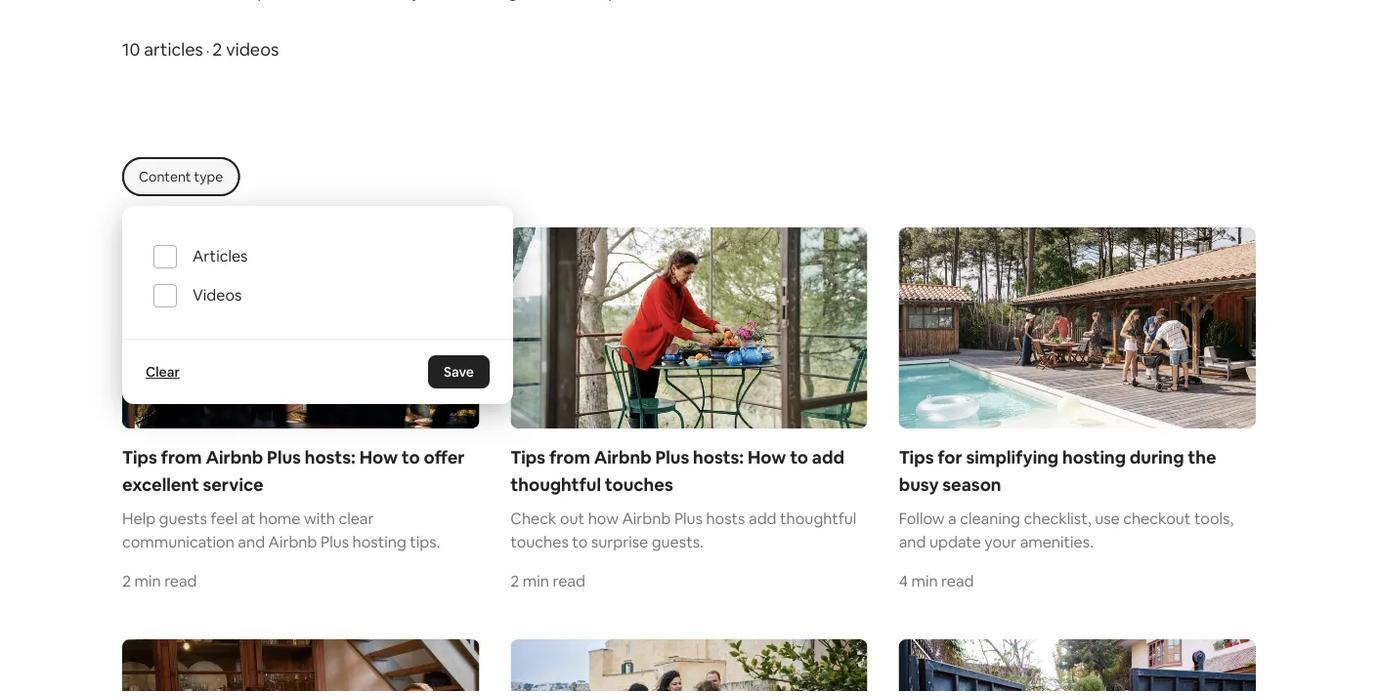 Task type: vqa. For each thing, say whether or not it's contained in the screenshot.
Hanoks in the top of the page
no



Task type: describe. For each thing, give the bounding box(es) containing it.
tips.
[[410, 532, 440, 552]]

airbnb inside check out how airbnb plus hosts add thoughtful touches to surprise guests.
[[622, 508, 671, 529]]

use
[[1095, 508, 1120, 529]]

content
[[139, 168, 191, 186]]

check out how airbnb plus hosts add thoughtful touches to surprise guests.
[[511, 508, 856, 552]]

offer
[[424, 446, 465, 469]]

service
[[203, 474, 264, 497]]

10 articles · 2 videos
[[122, 38, 279, 61]]

touches inside check out how airbnb plus hosts add thoughtful touches to surprise guests.
[[511, 532, 569, 552]]

guests.
[[652, 532, 703, 552]]

hosts
[[706, 508, 745, 529]]

excellent
[[122, 474, 199, 497]]

read for thoughtful
[[553, 571, 585, 591]]

4
[[899, 571, 908, 591]]

1 horizontal spatial 2
[[212, 38, 222, 61]]

thoughtful inside tips from airbnb plus hosts: how to add thoughtful touches
[[511, 474, 601, 497]]

min for thoughtful
[[523, 571, 549, 591]]

checklist,
[[1024, 508, 1091, 529]]

hosting inside help guests feel at home with clear communication and airbnb plus hosting tips.
[[352, 532, 406, 552]]

to inside check out how airbnb plus hosts add thoughtful touches to surprise guests.
[[572, 532, 588, 552]]

from for thoughtful
[[549, 446, 590, 469]]

tips inside tips for simplifying hosting during the busy season
[[899, 446, 934, 469]]

plus inside tips from airbnb plus hosts: how to offer excellent service
[[267, 446, 301, 469]]

with
[[304, 508, 335, 529]]

tips from airbnb plus hosts: how to offer excellent service
[[122, 446, 465, 497]]

a
[[948, 508, 957, 529]]

read for excellent
[[164, 571, 197, 591]]

how for add
[[748, 446, 786, 469]]

to for add
[[790, 446, 808, 469]]

for
[[938, 446, 962, 469]]

videos
[[226, 38, 279, 61]]

busy
[[899, 474, 939, 497]]

feel
[[211, 508, 238, 529]]

content type button
[[122, 157, 240, 197]]

update
[[929, 532, 981, 552]]

how
[[588, 508, 619, 529]]

hosts: for touches
[[693, 446, 744, 469]]

at
[[241, 508, 256, 529]]

and inside help guests feel at home with clear communication and airbnb plus hosting tips.
[[238, 532, 265, 552]]

cleaning
[[960, 508, 1020, 529]]

videos
[[193, 285, 242, 306]]

help guests feel at home with clear communication and airbnb plus hosting tips.
[[122, 508, 440, 552]]

plus inside help guests feel at home with clear communication and airbnb plus hosting tips.
[[321, 532, 349, 552]]

checkout
[[1123, 508, 1191, 529]]

2 for tips from airbnb plus hosts: how to offer excellent service
[[122, 571, 131, 591]]

2 for tips from airbnb plus hosts: how to add thoughtful touches
[[511, 571, 519, 591]]

min for excellent
[[134, 571, 161, 591]]

tips for simplifying hosting during the busy season
[[899, 446, 1216, 497]]

how for offer
[[359, 446, 398, 469]]

and inside follow a cleaning checklist, use checkout tools, and update your amenities.
[[899, 532, 926, 552]]

touches inside tips from airbnb plus hosts: how to add thoughtful touches
[[605, 474, 673, 497]]

communication
[[122, 532, 234, 552]]

airbnb inside tips from airbnb plus hosts: how to offer excellent service
[[206, 446, 263, 469]]

articles
[[144, 38, 203, 61]]



Task type: locate. For each thing, give the bounding box(es) containing it.
hosting
[[1062, 446, 1126, 469], [352, 532, 406, 552]]

0 horizontal spatial hosts:
[[305, 446, 356, 469]]

1 vertical spatial hosting
[[352, 532, 406, 552]]

a host wearing a hat arranges flowers in his home in cape town, south africa. image
[[122, 228, 479, 429], [122, 228, 479, 429]]

and down "at"
[[238, 532, 265, 552]]

save
[[444, 364, 474, 381]]

tips for thoughtful
[[511, 446, 545, 469]]

1 horizontal spatial how
[[748, 446, 786, 469]]

amenities.
[[1020, 532, 1094, 552]]

0 horizontal spatial to
[[402, 446, 420, 469]]

1 horizontal spatial thoughtful
[[780, 508, 856, 529]]

2 how from the left
[[748, 446, 786, 469]]

min down communication
[[134, 571, 161, 591]]

and down follow
[[899, 532, 926, 552]]

touches up "how"
[[605, 474, 673, 497]]

1 2 min read from the left
[[122, 571, 197, 591]]

0 horizontal spatial 2
[[122, 571, 131, 591]]

2 tips from the left
[[511, 446, 545, 469]]

2 horizontal spatial tips
[[899, 446, 934, 469]]

0 vertical spatial add
[[812, 446, 844, 469]]

read down communication
[[164, 571, 197, 591]]

type
[[194, 168, 223, 186]]

2 min read down communication
[[122, 571, 197, 591]]

tips
[[122, 446, 157, 469], [511, 446, 545, 469], [899, 446, 934, 469]]

1 tips from the left
[[122, 446, 157, 469]]

4 min read
[[899, 571, 974, 591]]

2 horizontal spatial read
[[941, 571, 974, 591]]

1 vertical spatial add
[[749, 508, 777, 529]]

1 read from the left
[[164, 571, 197, 591]]

check
[[511, 508, 557, 529]]

tips for excellent
[[122, 446, 157, 469]]

2 min read
[[122, 571, 197, 591], [511, 571, 585, 591]]

and
[[238, 532, 265, 552], [899, 532, 926, 552]]

surprise
[[591, 532, 648, 552]]

1 horizontal spatial add
[[812, 446, 844, 469]]

airbnb
[[206, 446, 263, 469], [594, 446, 652, 469], [622, 508, 671, 529], [268, 532, 317, 552]]

2 down check
[[511, 571, 519, 591]]

to inside tips from airbnb plus hosts: how to add thoughtful touches
[[790, 446, 808, 469]]

guests
[[159, 508, 207, 529]]

2 horizontal spatial to
[[790, 446, 808, 469]]

tips inside tips from airbnb plus hosts: how to add thoughtful touches
[[511, 446, 545, 469]]

plus down with
[[321, 532, 349, 552]]

1 horizontal spatial hosts:
[[693, 446, 744, 469]]

1 and from the left
[[238, 532, 265, 552]]

add inside tips from airbnb plus hosts: how to add thoughtful touches
[[812, 446, 844, 469]]

3 tips from the left
[[899, 446, 934, 469]]

tips from airbnb plus hosts: how to add thoughtful touches
[[511, 446, 844, 497]]

0 horizontal spatial read
[[164, 571, 197, 591]]

2 horizontal spatial 2
[[511, 571, 519, 591]]

0 horizontal spatial hosting
[[352, 532, 406, 552]]

hosting inside tips for simplifying hosting during the busy season
[[1062, 446, 1126, 469]]

1 from from the left
[[161, 446, 202, 469]]

0 vertical spatial touches
[[605, 474, 673, 497]]

touches down check
[[511, 532, 569, 552]]

add inside check out how airbnb plus hosts add thoughtful touches to surprise guests.
[[749, 508, 777, 529]]

follow
[[899, 508, 945, 529]]

clear
[[146, 364, 180, 381]]

0 horizontal spatial tips
[[122, 446, 157, 469]]

plus inside check out how airbnb plus hosts add thoughtful touches to surprise guests.
[[674, 508, 703, 529]]

read
[[164, 571, 197, 591], [553, 571, 585, 591], [941, 571, 974, 591]]

how inside tips from airbnb plus hosts: how to add thoughtful touches
[[748, 446, 786, 469]]

to
[[402, 446, 420, 469], [790, 446, 808, 469], [572, 532, 588, 552]]

airbnb up "how"
[[594, 446, 652, 469]]

plus up guests.
[[674, 508, 703, 529]]

during
[[1130, 446, 1184, 469]]

plus
[[267, 446, 301, 469], [655, 446, 689, 469], [674, 508, 703, 529], [321, 532, 349, 552]]

hosts: inside tips from airbnb plus hosts: how to offer excellent service
[[305, 446, 356, 469]]

season
[[942, 474, 1001, 497]]

2 min read down check
[[511, 571, 585, 591]]

content type group
[[122, 157, 240, 197]]

0 horizontal spatial min
[[134, 571, 161, 591]]

1 horizontal spatial hosting
[[1062, 446, 1126, 469]]

1 horizontal spatial from
[[549, 446, 590, 469]]

how
[[359, 446, 398, 469], [748, 446, 786, 469]]

1 horizontal spatial 2 min read
[[511, 571, 585, 591]]

out
[[560, 508, 585, 529]]

2 down 'help'
[[122, 571, 131, 591]]

1 horizontal spatial touches
[[605, 474, 673, 497]]

tips up busy at right bottom
[[899, 446, 934, 469]]

0 horizontal spatial how
[[359, 446, 398, 469]]

plus inside tips from airbnb plus hosts: how to add thoughtful touches
[[655, 446, 689, 469]]

hosts: up "hosts"
[[693, 446, 744, 469]]

content type
[[139, 168, 223, 186]]

1 vertical spatial thoughtful
[[780, 508, 856, 529]]

read down the out at the left bottom
[[553, 571, 585, 591]]

hosts: for service
[[305, 446, 356, 469]]

airbnb inside tips from airbnb plus hosts: how to add thoughtful touches
[[594, 446, 652, 469]]

from inside tips from airbnb plus hosts: how to add thoughtful touches
[[549, 446, 590, 469]]

0 horizontal spatial touches
[[511, 532, 569, 552]]

clear
[[339, 508, 374, 529]]

tips up "excellent"
[[122, 446, 157, 469]]

2 min read for tips from airbnb plus hosts: how to offer excellent service
[[122, 571, 197, 591]]

thoughtful inside check out how airbnb plus hosts add thoughtful touches to surprise guests.
[[780, 508, 856, 529]]

1 horizontal spatial read
[[553, 571, 585, 591]]

plus up home
[[267, 446, 301, 469]]

airbnb down home
[[268, 532, 317, 552]]

2 min read for tips from airbnb plus hosts: how to add thoughtful touches
[[511, 571, 585, 591]]

1 horizontal spatial to
[[572, 532, 588, 552]]

airbnb up the service
[[206, 446, 263, 469]]

clear button
[[138, 356, 188, 389]]

hosting down "clear"
[[352, 532, 406, 552]]

your
[[985, 532, 1017, 552]]

articles
[[193, 246, 248, 266]]

2 from from the left
[[549, 446, 590, 469]]

0 horizontal spatial from
[[161, 446, 202, 469]]

1 horizontal spatial min
[[523, 571, 549, 591]]

touches
[[605, 474, 673, 497], [511, 532, 569, 552]]

help
[[122, 508, 156, 529]]

2 horizontal spatial min
[[911, 571, 938, 591]]

2 min from the left
[[523, 571, 549, 591]]

content type filters dialog
[[122, 206, 513, 405]]

2 hosts: from the left
[[693, 446, 744, 469]]

10
[[122, 38, 140, 61]]

1 how from the left
[[359, 446, 398, 469]]

·
[[206, 42, 209, 60]]

min down check
[[523, 571, 549, 591]]

hosts: up with
[[305, 446, 356, 469]]

from
[[161, 446, 202, 469], [549, 446, 590, 469]]

how inside tips from airbnb plus hosts: how to offer excellent service
[[359, 446, 398, 469]]

min right 4
[[911, 571, 938, 591]]

1 horizontal spatial and
[[899, 532, 926, 552]]

airbnb inside help guests feel at home with clear communication and airbnb plus hosting tips.
[[268, 532, 317, 552]]

0 horizontal spatial add
[[749, 508, 777, 529]]

2 2 min read from the left
[[511, 571, 585, 591]]

tools,
[[1194, 508, 1234, 529]]

follow a cleaning checklist, use checkout tools, and update your amenities.
[[899, 508, 1234, 552]]

a host in a red sweater sets the table on her olive farm. image
[[511, 228, 868, 429], [511, 228, 868, 429]]

thoughtful right "hosts"
[[780, 508, 856, 529]]

3 read from the left
[[941, 571, 974, 591]]

thoughtful up the out at the left bottom
[[511, 474, 601, 497]]

read down update
[[941, 571, 974, 591]]

from up the out at the left bottom
[[549, 446, 590, 469]]

three people set an outdoor table while three others cook food on a grill that's situated on a deck next to a swimming pool. image
[[899, 228, 1256, 429], [899, 228, 1256, 429]]

3 min from the left
[[911, 571, 938, 591]]

2
[[212, 38, 222, 61], [122, 571, 131, 591], [511, 571, 519, 591]]

0 horizontal spatial thoughtful
[[511, 474, 601, 497]]

plus up check out how airbnb plus hosts add thoughtful touches to surprise guests.
[[655, 446, 689, 469]]

hosts: inside tips from airbnb plus hosts: how to add thoughtful touches
[[693, 446, 744, 469]]

0 vertical spatial thoughtful
[[511, 474, 601, 497]]

from for excellent
[[161, 446, 202, 469]]

2 read from the left
[[553, 571, 585, 591]]

to for offer
[[402, 446, 420, 469]]

airbnb up surprise
[[622, 508, 671, 529]]

1 min from the left
[[134, 571, 161, 591]]

1 horizontal spatial tips
[[511, 446, 545, 469]]

home
[[259, 508, 300, 529]]

save button
[[428, 356, 490, 389]]

hosting up use
[[1062, 446, 1126, 469]]

1 vertical spatial touches
[[511, 532, 569, 552]]

add
[[812, 446, 844, 469], [749, 508, 777, 529]]

2 right ·
[[212, 38, 222, 61]]

tips up check
[[511, 446, 545, 469]]

0 horizontal spatial 2 min read
[[122, 571, 197, 591]]

thoughtful
[[511, 474, 601, 497], [780, 508, 856, 529]]

from inside tips from airbnb plus hosts: how to offer excellent service
[[161, 446, 202, 469]]

0 vertical spatial hosting
[[1062, 446, 1126, 469]]

from up "excellent"
[[161, 446, 202, 469]]

min
[[134, 571, 161, 591], [523, 571, 549, 591], [911, 571, 938, 591]]

hosts:
[[305, 446, 356, 469], [693, 446, 744, 469]]

2 and from the left
[[899, 532, 926, 552]]

simplifying
[[966, 446, 1059, 469]]

the
[[1188, 446, 1216, 469]]

tips inside tips from airbnb plus hosts: how to offer excellent service
[[122, 446, 157, 469]]

1 hosts: from the left
[[305, 446, 356, 469]]

to inside tips from airbnb plus hosts: how to offer excellent service
[[402, 446, 420, 469]]

0 horizontal spatial and
[[238, 532, 265, 552]]



